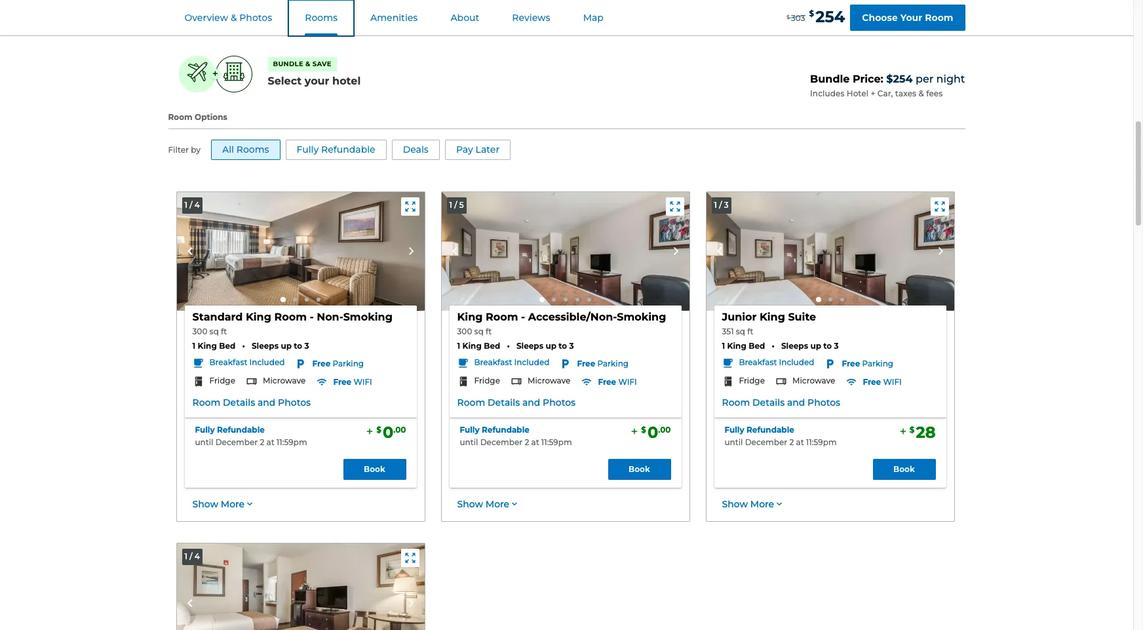 Task type: describe. For each thing, give the bounding box(es) containing it.
$254
[[887, 73, 913, 85]]

room details and photos for -
[[457, 397, 576, 409]]

included for room
[[250, 357, 285, 367]]

your
[[901, 11, 923, 23]]

sq inside junior king suite 351 sq ft 1 king bed   •   sleeps up to 3
[[736, 327, 746, 337]]

book button for king room - accessible/non-smoking
[[608, 459, 671, 480]]

$ 303 $ 254
[[787, 7, 846, 26]]

free parking for standard king room - non-smoking
[[312, 359, 364, 369]]

28
[[917, 423, 936, 442]]

photos for king
[[543, 397, 576, 409]]

book button for junior king suite
[[873, 459, 936, 480]]

free wifi for standard king room - non-smoking
[[333, 377, 372, 387]]

save
[[313, 59, 332, 68]]

parking for junior king suite
[[863, 359, 894, 369]]

included for -
[[515, 357, 550, 367]]

junior
[[722, 311, 757, 323]]

included for suite
[[780, 357, 815, 367]]

fully inside filter by amenity region
[[297, 143, 319, 155]]

image #1 image for room
[[177, 192, 425, 311]]

- inside standard king room - non-smoking 300 sq ft 1 king bed   •   sleeps up to 3
[[310, 311, 314, 323]]

show more button for junior
[[722, 498, 785, 511]]

1 / 3
[[715, 200, 729, 210]]

rooms button
[[289, 1, 354, 35]]

room details and photos button for -
[[457, 397, 576, 410]]

0 for standard king room - non-smoking
[[383, 423, 394, 442]]

11:59pm for room
[[277, 437, 307, 447]]

go to image #2 image for room
[[293, 298, 297, 302]]

/ for junior
[[720, 200, 722, 210]]

reviews
[[512, 12, 551, 24]]

tab list containing overview & photos
[[168, 0, 620, 35]]

photos for junior
[[808, 397, 841, 409]]

0 vertical spatial +
[[212, 68, 219, 80]]

until for king room - accessible/non-smoking
[[460, 437, 478, 447]]

details for king
[[488, 397, 520, 409]]

wifi for king room - accessible/non-smoking
[[619, 377, 637, 387]]

reviews button
[[497, 1, 566, 35]]

pay
[[456, 143, 473, 155]]

go to image #2 image for suite
[[829, 298, 833, 302]]

fully for junior
[[725, 425, 745, 435]]

1 inside standard king room - non-smoking 300 sq ft 1 king bed   •   sleeps up to 3
[[193, 341, 196, 351]]

fridge for standard
[[210, 376, 235, 386]]

& for save
[[306, 59, 311, 68]]

all inside all rooms button
[[222, 143, 234, 155]]

car,
[[878, 89, 894, 98]]

go to image #1 image for -
[[539, 297, 545, 302]]

go to image #3 image for -
[[564, 298, 568, 302]]

wifi for junior king suite
[[884, 377, 902, 387]]

wifi for standard king room - non-smoking
[[354, 377, 372, 387]]

until for standard king room - non-smoking
[[195, 437, 213, 447]]

00 for standard king room - non-smoking
[[396, 425, 406, 435]]

breakfast included for room
[[210, 357, 285, 367]]

at for suite
[[797, 437, 805, 447]]

3 inside standard king room - non-smoking 300 sq ft 1 king bed   •   sleeps up to 3
[[305, 341, 309, 351]]

2 4 from the top
[[195, 552, 200, 562]]

at for -
[[532, 437, 540, 447]]

room inside standard king room - non-smoking 300 sq ft 1 king bed   •   sleeps up to 3
[[274, 311, 307, 323]]

fully refundable button for king room - accessible/non-smoking
[[460, 425, 530, 436]]

non-
[[317, 311, 343, 323]]

5
[[460, 200, 464, 210]]

sq inside king room - accessible/non-smoking 300 sq ft 1 king bed   •   sleeps up to 3
[[475, 327, 484, 337]]

hotel
[[333, 74, 361, 87]]

all rooms
[[222, 143, 269, 155]]

2 for suite
[[790, 437, 794, 447]]

december for standard
[[216, 437, 258, 447]]

accessible/non-
[[528, 311, 617, 323]]

ft inside king room - accessible/non-smoking 300 sq ft 1 king bed   •   sleeps up to 3
[[486, 327, 492, 337]]

351
[[722, 327, 734, 337]]

3 inside king room - accessible/non-smoking 300 sq ft 1 king bed   •   sleeps up to 3
[[570, 341, 574, 351]]

until for junior king suite
[[725, 437, 743, 447]]

overview & photos button
[[169, 1, 288, 35]]

map
[[583, 12, 604, 24]]

fridge for king
[[475, 376, 500, 386]]

room details and photos for room
[[193, 397, 311, 409]]

night
[[937, 73, 966, 85]]

per
[[916, 73, 934, 85]]

breakfast for junior
[[740, 357, 777, 367]]

fully for standard
[[195, 425, 215, 435]]

parking for king room - accessible/non-smoking
[[598, 359, 629, 369]]

fully refundable
[[297, 143, 376, 155]]

later
[[476, 143, 500, 155]]

hotel
[[847, 89, 869, 98]]

$ 28
[[910, 423, 936, 442]]

show more button for standard
[[193, 498, 255, 511]]

go to image #5 image
[[587, 298, 591, 302]]

microwave for -
[[528, 376, 571, 386]]

microwave for room
[[263, 376, 306, 386]]

free wifi for king room - accessible/non-smoking
[[598, 377, 637, 387]]

1 horizontal spatial amenities
[[763, 1, 811, 13]]

refundable inside filter by amenity region
[[321, 143, 376, 155]]

up inside standard king room - non-smoking 300 sq ft 1 king bed   •   sleeps up to 3
[[281, 341, 292, 351]]

select
[[268, 74, 302, 87]]

smoking inside standard king room - non-smoking 300 sq ft 1 king bed   •   sleeps up to 3
[[343, 311, 393, 323]]

1 inside king room - accessible/non-smoking 300 sq ft 1 king bed   •   sleeps up to 3
[[457, 341, 461, 351]]

december for junior
[[746, 437, 788, 447]]

2 for room
[[260, 437, 265, 447]]

more for king
[[486, 498, 510, 510]]

all inside show all amenities button
[[749, 1, 761, 13]]

go to image #3 image for suite
[[841, 298, 844, 302]]

. for king room - accessible/non-smoking
[[659, 425, 661, 435]]

at for room
[[267, 437, 275, 447]]

free parking for junior king suite
[[842, 359, 894, 369]]

show all amenities button
[[720, 0, 811, 14]]

show for king room - accessible/non-smoking
[[457, 498, 483, 510]]

parking for standard king room - non-smoking
[[333, 359, 364, 369]]

show all amenities
[[720, 1, 811, 13]]

& inside bundle price: $254 per night includes hotel + car, taxes & fees
[[919, 89, 925, 98]]

$ 0 . 00 for standard king room - non-smoking
[[377, 423, 406, 442]]

filter
[[168, 145, 189, 155]]

0 for king room - accessible/non-smoking
[[648, 423, 659, 442]]

breakfast for king
[[475, 357, 512, 367]]

up inside junior king suite 351 sq ft 1 king bed   •   sleeps up to 3
[[811, 341, 822, 351]]

image #1 image for -
[[442, 192, 690, 311]]



Task type: vqa. For each thing, say whether or not it's contained in the screenshot.
'5676'
no



Task type: locate. For each thing, give the bounding box(es) containing it.
filter by
[[168, 145, 201, 155]]

2 horizontal spatial free parking
[[842, 359, 894, 369]]

show more for king
[[457, 498, 510, 510]]

photos inside the overview & photos button
[[240, 12, 272, 24]]

254
[[816, 7, 846, 26]]

bundle inside bundle price: $254 per night includes hotel + car, taxes & fees
[[811, 73, 850, 85]]

3 go to image #1 image from the left
[[816, 297, 821, 302]]

2 horizontal spatial fridge
[[740, 376, 765, 386]]

2 included from the left
[[515, 357, 550, 367]]

3 show more from the left
[[722, 498, 775, 510]]

fridge
[[210, 376, 235, 386], [475, 376, 500, 386], [740, 376, 765, 386]]

show
[[720, 1, 746, 13], [193, 498, 218, 510], [457, 498, 483, 510], [722, 498, 748, 510]]

2 horizontal spatial show more
[[722, 498, 775, 510]]

1 go to image #1 image from the left
[[280, 297, 286, 302]]

choose your room
[[863, 11, 954, 23]]

details for standard
[[223, 397, 255, 409]]

2 room details and photos button from the left
[[457, 397, 576, 410]]

fully
[[297, 143, 319, 155], [195, 425, 215, 435], [460, 425, 480, 435], [725, 425, 745, 435]]

2 horizontal spatial to
[[824, 341, 832, 351]]

1 horizontal spatial until
[[460, 437, 478, 447]]

3 free wifi from the left
[[863, 377, 902, 387]]

0 horizontal spatial rooms
[[237, 143, 269, 155]]

1 microwave from the left
[[263, 376, 306, 386]]

2 horizontal spatial parking
[[863, 359, 894, 369]]

free parking for king room - accessible/non-smoking
[[577, 359, 629, 369]]

0 horizontal spatial bundle
[[273, 59, 304, 68]]

2 - from the left
[[521, 311, 526, 323]]

1 horizontal spatial to
[[559, 341, 567, 351]]

0 horizontal spatial up
[[281, 341, 292, 351]]

1 horizontal spatial show more
[[457, 498, 510, 510]]

1 vertical spatial 4
[[195, 552, 200, 562]]

1 horizontal spatial breakfast
[[475, 357, 512, 367]]

2 horizontal spatial at
[[797, 437, 805, 447]]

bundle for &
[[273, 59, 304, 68]]

3 at from the left
[[797, 437, 805, 447]]

1 horizontal spatial ft
[[486, 327, 492, 337]]

your
[[305, 74, 330, 87]]

3 room details and photos button from the left
[[722, 397, 841, 410]]

2 wifi from the left
[[619, 377, 637, 387]]

0 vertical spatial bundle
[[273, 59, 304, 68]]

0 horizontal spatial at
[[267, 437, 275, 447]]

1 horizontal spatial at
[[532, 437, 540, 447]]

2 book from the left
[[629, 464, 651, 474]]

free wifi
[[333, 377, 372, 387], [598, 377, 637, 387], [863, 377, 902, 387]]

1 horizontal spatial room details and photos
[[457, 397, 576, 409]]

room inside king room - accessible/non-smoking 300 sq ft 1 king bed   •   sleeps up to 3
[[486, 311, 518, 323]]

1 book from the left
[[364, 464, 386, 474]]

1 room details and photos button from the left
[[193, 397, 311, 410]]

3 fully refundable until december 2 at 11:59pm from the left
[[725, 425, 837, 447]]

2 . from the left
[[659, 425, 661, 435]]

1 horizontal spatial rooms
[[305, 12, 338, 24]]

&
[[231, 12, 237, 24], [306, 59, 311, 68], [919, 89, 925, 98]]

room options
[[168, 112, 227, 122]]

breakfast included down junior king suite 351 sq ft 1 king bed   •   sleeps up to 3
[[740, 357, 815, 367]]

room details and photos button
[[193, 397, 311, 410], [457, 397, 576, 410], [722, 397, 841, 410]]

2 300 from the left
[[457, 327, 472, 337]]

300 inside king room - accessible/non-smoking 300 sq ft 1 king bed   •   sleeps up to 3
[[457, 327, 472, 337]]

2 parking from the left
[[598, 359, 629, 369]]

tab list
[[168, 0, 620, 35]]

included down standard king room - non-smoking 300 sq ft 1 king bed   •   sleeps up to 3
[[250, 357, 285, 367]]

2 breakfast included from the left
[[475, 357, 550, 367]]

bundle price: $254 per night includes hotel + car, taxes & fees
[[811, 73, 966, 98]]

bundle inside bundle & save select your hotel
[[273, 59, 304, 68]]

& inside bundle & save select your hotel
[[306, 59, 311, 68]]

1 smoking from the left
[[343, 311, 393, 323]]

1 1 / 4 from the top
[[185, 200, 200, 210]]

bundle & save select your hotel
[[268, 59, 361, 87]]

show more button for king
[[457, 498, 520, 511]]

0 horizontal spatial .
[[394, 425, 396, 435]]

2 horizontal spatial included
[[780, 357, 815, 367]]

1 up from the left
[[281, 341, 292, 351]]

breakfast included for suite
[[740, 357, 815, 367]]

go to image #4 image for non-
[[316, 298, 320, 302]]

included down junior king suite 351 sq ft 1 king bed   •   sleeps up to 3
[[780, 357, 815, 367]]

2 up from the left
[[546, 341, 557, 351]]

show more button
[[193, 498, 255, 511], [457, 498, 520, 511], [722, 498, 785, 511]]

2 horizontal spatial up
[[811, 341, 822, 351]]

book for standard king room - non-smoking
[[364, 464, 386, 474]]

2 ft from the left
[[486, 327, 492, 337]]

2 vertical spatial &
[[919, 89, 925, 98]]

2 to from the left
[[559, 341, 567, 351]]

photo carousel region for suite
[[707, 192, 955, 311]]

0 vertical spatial 4
[[195, 200, 200, 210]]

1 horizontal spatial show more button
[[457, 498, 520, 511]]

go to image #2 image up standard king room - non-smoking 300 sq ft 1 king bed   •   sleeps up to 3
[[293, 298, 297, 302]]

ft inside standard king room - non-smoking 300 sq ft 1 king bed   •   sleeps up to 3
[[221, 327, 227, 337]]

1 horizontal spatial december
[[481, 437, 523, 447]]

sq inside standard king room - non-smoking 300 sq ft 1 king bed   •   sleeps up to 3
[[210, 327, 219, 337]]

3 december from the left
[[746, 437, 788, 447]]

1 december from the left
[[216, 437, 258, 447]]

price:
[[853, 73, 884, 85]]

3 go to image #3 image from the left
[[841, 298, 844, 302]]

fully refundable until december 2 at 11:59pm for -
[[460, 425, 572, 447]]

and for -
[[523, 397, 541, 409]]

1 horizontal spatial book
[[629, 464, 651, 474]]

until
[[195, 437, 213, 447], [460, 437, 478, 447], [725, 437, 743, 447]]

1 show more button from the left
[[193, 498, 255, 511]]

- inside king room - accessible/non-smoking 300 sq ft 1 king bed   •   sleeps up to 3
[[521, 311, 526, 323]]

details
[[223, 397, 255, 409], [488, 397, 520, 409], [753, 397, 785, 409]]

2 horizontal spatial &
[[919, 89, 925, 98]]

11:59pm for -
[[542, 437, 572, 447]]

0 horizontal spatial and
[[258, 397, 276, 409]]

& for photos
[[231, 12, 237, 24]]

2 horizontal spatial room details and photos
[[722, 397, 841, 409]]

1 breakfast from the left
[[210, 357, 248, 367]]

2 until from the left
[[460, 437, 478, 447]]

1 0 from the left
[[383, 423, 394, 442]]

photo carousel region for -
[[442, 192, 690, 311]]

1 vertical spatial &
[[306, 59, 311, 68]]

3 11:59pm from the left
[[807, 437, 837, 447]]

2 go to image #1 image from the left
[[539, 297, 545, 302]]

choose your room button
[[851, 5, 966, 31]]

room
[[926, 11, 954, 23], [168, 112, 193, 122], [274, 311, 307, 323], [486, 311, 518, 323], [193, 397, 221, 409], [457, 397, 486, 409], [722, 397, 751, 409]]

amenities button
[[355, 1, 434, 35]]

2 details from the left
[[488, 397, 520, 409]]

$ 0 . 00
[[377, 423, 406, 442], [642, 423, 671, 442]]

$
[[810, 9, 815, 18], [787, 14, 790, 21], [377, 425, 382, 435], [642, 425, 647, 435], [910, 425, 915, 435]]

1 horizontal spatial .
[[659, 425, 661, 435]]

refundable for junior king suite
[[747, 425, 795, 435]]

go to image #4 image for smoking
[[576, 298, 579, 302]]

$ inside $ 28
[[910, 425, 915, 435]]

0 horizontal spatial show more button
[[193, 498, 255, 511]]

3 more from the left
[[751, 498, 775, 510]]

and for suite
[[788, 397, 806, 409]]

1 horizontal spatial and
[[523, 397, 541, 409]]

0 horizontal spatial 00
[[396, 425, 406, 435]]

go to image #3 image for room
[[305, 298, 309, 302]]

0 horizontal spatial room details and photos
[[193, 397, 311, 409]]

1 horizontal spatial $ 0 . 00
[[642, 423, 671, 442]]

3 inside junior king suite 351 sq ft 1 king bed   •   sleeps up to 3
[[835, 341, 839, 351]]

refundable for standard king room - non-smoking
[[217, 425, 265, 435]]

1 book button from the left
[[343, 459, 406, 480]]

deals
[[403, 143, 429, 155]]

at
[[267, 437, 275, 447], [532, 437, 540, 447], [797, 437, 805, 447]]

breakfast for standard
[[210, 357, 248, 367]]

breakfast included
[[210, 357, 285, 367], [475, 357, 550, 367], [740, 357, 815, 367]]

& right overview
[[231, 12, 237, 24]]

0 horizontal spatial +
[[212, 68, 219, 80]]

go to image #2 image
[[293, 298, 297, 302], [552, 298, 556, 302], [829, 298, 833, 302]]

junior king suite 351 sq ft 1 king bed   •   sleeps up to 3
[[722, 311, 839, 351]]

2 horizontal spatial breakfast
[[740, 357, 777, 367]]

1 free parking from the left
[[312, 359, 364, 369]]

2 horizontal spatial book button
[[873, 459, 936, 480]]

1 ft from the left
[[221, 327, 227, 337]]

breakfast included down king room - accessible/non-smoking 300 sq ft 1 king bed   •   sleeps up to 3
[[475, 357, 550, 367]]

book button for standard king room - non-smoking
[[343, 459, 406, 480]]

room details and photos
[[193, 397, 311, 409], [457, 397, 576, 409], [722, 397, 841, 409]]

go to image #1 image up standard king room - non-smoking 300 sq ft 1 king bed   •   sleeps up to 3
[[280, 297, 286, 302]]

go to image #1 image up accessible/non-
[[539, 297, 545, 302]]

1 horizontal spatial free wifi
[[598, 377, 637, 387]]

0 horizontal spatial parking
[[333, 359, 364, 369]]

all rooms button
[[211, 140, 280, 160]]

1 at from the left
[[267, 437, 275, 447]]

1 horizontal spatial &
[[306, 59, 311, 68]]

0 horizontal spatial 11:59pm
[[277, 437, 307, 447]]

1 horizontal spatial -
[[521, 311, 526, 323]]

suite
[[789, 311, 817, 323]]

about button
[[435, 1, 495, 35]]

2 2 from the left
[[525, 437, 529, 447]]

fridge for junior
[[740, 376, 765, 386]]

december
[[216, 437, 258, 447], [481, 437, 523, 447], [746, 437, 788, 447]]

1 horizontal spatial 300
[[457, 327, 472, 337]]

go to image #4 image up non-
[[316, 298, 320, 302]]

fully refundable button for standard king room - non-smoking
[[195, 425, 265, 436]]

fully for king
[[460, 425, 480, 435]]

show for junior king suite
[[722, 498, 748, 510]]

overview
[[185, 12, 228, 24]]

1 horizontal spatial go to image #1 image
[[539, 297, 545, 302]]

photos for standard
[[278, 397, 311, 409]]

$ 0 . 00 for king room - accessible/non-smoking
[[642, 423, 671, 442]]

1 included from the left
[[250, 357, 285, 367]]

1 horizontal spatial bundle
[[811, 73, 850, 85]]

1
[[185, 200, 188, 210], [450, 200, 453, 210], [715, 200, 718, 210], [193, 341, 196, 351], [457, 341, 461, 351], [722, 341, 726, 351], [185, 552, 188, 562]]

refundable for king room - accessible/non-smoking
[[482, 425, 530, 435]]

0 horizontal spatial fridge
[[210, 376, 235, 386]]

3 ft from the left
[[748, 327, 754, 337]]

photos
[[240, 12, 272, 24], [278, 397, 311, 409], [543, 397, 576, 409], [808, 397, 841, 409]]

filter by amenity region
[[168, 140, 516, 170]]

about
[[451, 12, 480, 24]]

3 until from the left
[[725, 437, 743, 447]]

go to image #1 image for suite
[[816, 297, 821, 302]]

go to image #4 image
[[316, 298, 320, 302], [576, 298, 579, 302]]

2 for -
[[525, 437, 529, 447]]

3 up from the left
[[811, 341, 822, 351]]

room details and photos button for suite
[[722, 397, 841, 410]]

& inside the overview & photos button
[[231, 12, 237, 24]]

breakfast
[[210, 357, 248, 367], [475, 357, 512, 367], [740, 357, 777, 367]]

0 horizontal spatial included
[[250, 357, 285, 367]]

book for king room - accessible/non-smoking
[[629, 464, 651, 474]]

pay later button
[[445, 140, 511, 160]]

show more
[[193, 498, 245, 510], [457, 498, 510, 510], [722, 498, 775, 510]]

image #1 image for suite
[[707, 192, 955, 311]]

1 4 from the top
[[195, 200, 200, 210]]

3 inside photo carousel 'region'
[[725, 200, 729, 210]]

+
[[212, 68, 219, 80], [871, 89, 876, 98]]

more for standard
[[221, 498, 245, 510]]

2 1 / 4 from the top
[[185, 552, 200, 562]]

3 breakfast included from the left
[[740, 357, 815, 367]]

0 horizontal spatial go to image #3 image
[[305, 298, 309, 302]]

0 horizontal spatial go to image #2 image
[[293, 298, 297, 302]]

2
[[260, 437, 265, 447], [525, 437, 529, 447], [790, 437, 794, 447]]

included
[[250, 357, 285, 367], [515, 357, 550, 367], [780, 357, 815, 367]]

ft inside junior king suite 351 sq ft 1 king bed   •   sleeps up to 3
[[748, 327, 754, 337]]

2 go to image #2 image from the left
[[552, 298, 556, 302]]

2 horizontal spatial microwave
[[793, 376, 836, 386]]

to inside king room - accessible/non-smoking 300 sq ft 1 king bed   •   sleeps up to 3
[[559, 341, 567, 351]]

image #1 image
[[177, 192, 425, 311], [442, 192, 690, 311], [707, 192, 955, 311], [177, 544, 425, 630]]

1 details from the left
[[223, 397, 255, 409]]

0 horizontal spatial fully refundable until december 2 at 11:59pm
[[195, 425, 307, 447]]

2 show more button from the left
[[457, 498, 520, 511]]

taxes
[[896, 89, 917, 98]]

2 more from the left
[[486, 498, 510, 510]]

3 and from the left
[[788, 397, 806, 409]]

2 go to image #4 image from the left
[[576, 298, 579, 302]]

3 parking from the left
[[863, 359, 894, 369]]

microwave for suite
[[793, 376, 836, 386]]

2 room details and photos from the left
[[457, 397, 576, 409]]

smoking inside king room - accessible/non-smoking 300 sq ft 1 king bed   •   sleeps up to 3
[[617, 311, 667, 323]]

3 sq from the left
[[736, 327, 746, 337]]

all
[[749, 1, 761, 13], [222, 143, 234, 155]]

. for standard king room - non-smoking
[[394, 425, 396, 435]]

0
[[383, 423, 394, 442], [648, 423, 659, 442]]

breakfast included for -
[[475, 357, 550, 367]]

fees
[[927, 89, 943, 98]]

1 - from the left
[[310, 311, 314, 323]]

3 to from the left
[[824, 341, 832, 351]]

1 horizontal spatial 11:59pm
[[542, 437, 572, 447]]

+ inside bundle price: $254 per night includes hotel + car, taxes & fees
[[871, 89, 876, 98]]

go to image #1 image up the suite
[[816, 297, 821, 302]]

2 0 from the left
[[648, 423, 659, 442]]

1 horizontal spatial included
[[515, 357, 550, 367]]

free parking
[[312, 359, 364, 369], [577, 359, 629, 369], [842, 359, 894, 369]]

king room - accessible/non-smoking 300 sq ft 1 king bed   •   sleeps up to 3
[[457, 311, 667, 351]]

2 horizontal spatial december
[[746, 437, 788, 447]]

room inside button
[[926, 11, 954, 23]]

300 inside standard king room - non-smoking 300 sq ft 1 king bed   •   sleeps up to 3
[[193, 327, 208, 337]]

4
[[195, 200, 200, 210], [195, 552, 200, 562]]

2 book button from the left
[[608, 459, 671, 480]]

3 free parking from the left
[[842, 359, 894, 369]]

3 microwave from the left
[[793, 376, 836, 386]]

1 go to image #4 image from the left
[[316, 298, 320, 302]]

smoking
[[343, 311, 393, 323], [617, 311, 667, 323]]

amenities
[[763, 1, 811, 13], [371, 12, 418, 24]]

bundle up select
[[273, 59, 304, 68]]

parking
[[333, 359, 364, 369], [598, 359, 629, 369], [863, 359, 894, 369]]

details for junior
[[753, 397, 785, 409]]

1 horizontal spatial fully refundable until december 2 at 11:59pm
[[460, 425, 572, 447]]

rooms inside button
[[305, 12, 338, 24]]

0 horizontal spatial ft
[[221, 327, 227, 337]]

1 horizontal spatial 00
[[661, 425, 671, 435]]

standard
[[193, 311, 243, 323]]

2 and from the left
[[523, 397, 541, 409]]

1 wifi from the left
[[354, 377, 372, 387]]

go to image #1 image for room
[[280, 297, 286, 302]]

deals button
[[392, 140, 440, 160]]

bundle for price:
[[811, 73, 850, 85]]

included down king room - accessible/non-smoking 300 sq ft 1 king bed   •   sleeps up to 3
[[515, 357, 550, 367]]

go to image #1 image
[[280, 297, 286, 302], [539, 297, 545, 302], [816, 297, 821, 302]]

+ left "car,"
[[871, 89, 876, 98]]

1 free wifi from the left
[[333, 377, 372, 387]]

2 $ 0 . 00 from the left
[[642, 423, 671, 442]]

go to image #2 image up junior king suite 351 sq ft 1 king bed   •   sleeps up to 3
[[829, 298, 833, 302]]

2 horizontal spatial go to image #3 image
[[841, 298, 844, 302]]

1 $ 0 . 00 from the left
[[377, 423, 406, 442]]

0 horizontal spatial -
[[310, 311, 314, 323]]

bundle up includes
[[811, 73, 850, 85]]

3 show more button from the left
[[722, 498, 785, 511]]

standard king room - non-smoking 300 sq ft 1 king bed   •   sleeps up to 3
[[193, 311, 393, 351]]

2 11:59pm from the left
[[542, 437, 572, 447]]

1 go to image #2 image from the left
[[293, 298, 297, 302]]

options
[[195, 112, 227, 122]]

1 inside junior king suite 351 sq ft 1 king bed   •   sleeps up to 3
[[722, 341, 726, 351]]

map button
[[568, 1, 620, 35]]

amenities inside tab list
[[371, 12, 418, 24]]

0 horizontal spatial breakfast included
[[210, 357, 285, 367]]

2 00 from the left
[[661, 425, 671, 435]]

book button
[[343, 459, 406, 480], [608, 459, 671, 480], [873, 459, 936, 480]]

+ up options
[[212, 68, 219, 80]]

go to image #3 image
[[305, 298, 309, 302], [564, 298, 568, 302], [841, 298, 844, 302]]

photo carousel region
[[177, 192, 425, 311], [442, 192, 690, 311], [707, 192, 955, 311], [177, 544, 425, 630]]

1 to from the left
[[294, 341, 303, 351]]

2 horizontal spatial details
[[753, 397, 785, 409]]

rooms inside button
[[237, 143, 269, 155]]

0 horizontal spatial details
[[223, 397, 255, 409]]

0 vertical spatial all
[[749, 1, 761, 13]]

/ for king
[[455, 200, 457, 210]]

2 sq from the left
[[475, 327, 484, 337]]

by
[[191, 145, 201, 155]]

fully refundable button
[[286, 140, 387, 160], [195, 425, 265, 436], [460, 425, 530, 436], [725, 425, 795, 436]]

show more for standard
[[193, 498, 245, 510]]

1 fully refundable until december 2 at 11:59pm from the left
[[195, 425, 307, 447]]

1 horizontal spatial more
[[486, 498, 510, 510]]

0 vertical spatial &
[[231, 12, 237, 24]]

00 for king room - accessible/non-smoking
[[661, 425, 671, 435]]

3 breakfast from the left
[[740, 357, 777, 367]]

1 300 from the left
[[193, 327, 208, 337]]

1 sq from the left
[[210, 327, 219, 337]]

1 / 5
[[450, 200, 464, 210]]

show for standard king room - non-smoking
[[193, 498, 218, 510]]

& left save at the top
[[306, 59, 311, 68]]

/
[[190, 200, 192, 210], [455, 200, 457, 210], [720, 200, 722, 210], [190, 552, 192, 562]]

december for king
[[481, 437, 523, 447]]

0 horizontal spatial free parking
[[312, 359, 364, 369]]

2 breakfast from the left
[[475, 357, 512, 367]]

3 room details and photos from the left
[[722, 397, 841, 409]]

300
[[193, 327, 208, 337], [457, 327, 472, 337]]

-
[[310, 311, 314, 323], [521, 311, 526, 323]]

go to image #4 image left go to image #5
[[576, 298, 579, 302]]

2 fully refundable until december 2 at 11:59pm from the left
[[460, 425, 572, 447]]

2 horizontal spatial go to image #2 image
[[829, 298, 833, 302]]

1 horizontal spatial go to image #4 image
[[576, 298, 579, 302]]

2 december from the left
[[481, 437, 523, 447]]

1 horizontal spatial +
[[871, 89, 876, 98]]

king
[[246, 311, 271, 323], [457, 311, 483, 323], [760, 311, 786, 323], [198, 341, 217, 351], [463, 341, 482, 351], [728, 341, 747, 351]]

- left non-
[[310, 311, 314, 323]]

microwave down junior king suite 351 sq ft 1 king bed   •   sleeps up to 3
[[793, 376, 836, 386]]

1 fridge from the left
[[210, 376, 235, 386]]

1 more from the left
[[221, 498, 245, 510]]

rooms right by
[[237, 143, 269, 155]]

microwave down king room - accessible/non-smoking 300 sq ft 1 king bed   •   sleeps up to 3
[[528, 376, 571, 386]]

11:59pm for suite
[[807, 437, 837, 447]]

1 vertical spatial +
[[871, 89, 876, 98]]

all left $ 303 $ 254
[[749, 1, 761, 13]]

to inside standard king room - non-smoking 300 sq ft 1 king bed   •   sleeps up to 3
[[294, 341, 303, 351]]

2 at from the left
[[532, 437, 540, 447]]

303
[[792, 13, 806, 23]]

0 horizontal spatial to
[[294, 341, 303, 351]]

/ for standard
[[190, 200, 192, 210]]

fully refundable button for junior king suite
[[725, 425, 795, 436]]

pay later
[[456, 143, 500, 155]]

free
[[312, 359, 331, 369], [577, 359, 596, 369], [842, 359, 861, 369], [333, 377, 352, 387], [598, 377, 617, 387], [863, 377, 882, 387]]

microwave down standard king room - non-smoking 300 sq ft 1 king bed   •   sleeps up to 3
[[263, 376, 306, 386]]

go to image #2 image up accessible/non-
[[552, 298, 556, 302]]

bundle
[[273, 59, 304, 68], [811, 73, 850, 85]]

1 00 from the left
[[396, 425, 406, 435]]

3 go to image #2 image from the left
[[829, 298, 833, 302]]

fully refundable until december 2 at 11:59pm for suite
[[725, 425, 837, 447]]

1 horizontal spatial smoking
[[617, 311, 667, 323]]

breakfast included down standard
[[210, 357, 285, 367]]

2 smoking from the left
[[617, 311, 667, 323]]

1 horizontal spatial book button
[[608, 459, 671, 480]]

1 horizontal spatial wifi
[[619, 377, 637, 387]]

2 horizontal spatial wifi
[[884, 377, 902, 387]]

2 horizontal spatial free wifi
[[863, 377, 902, 387]]

2 horizontal spatial 2
[[790, 437, 794, 447]]

includes
[[811, 89, 845, 98]]

2 horizontal spatial breakfast included
[[740, 357, 815, 367]]

more for junior
[[751, 498, 775, 510]]

1 vertical spatial all
[[222, 143, 234, 155]]

0 horizontal spatial &
[[231, 12, 237, 24]]

room details and photos button for room
[[193, 397, 311, 410]]

2 free parking from the left
[[577, 359, 629, 369]]

2 horizontal spatial go to image #1 image
[[816, 297, 821, 302]]

0 horizontal spatial wifi
[[354, 377, 372, 387]]

2 free wifi from the left
[[598, 377, 637, 387]]

0 horizontal spatial free wifi
[[333, 377, 372, 387]]

0 horizontal spatial amenities
[[371, 12, 418, 24]]

room details and photos for suite
[[722, 397, 841, 409]]

3 wifi from the left
[[884, 377, 902, 387]]

ft
[[221, 327, 227, 337], [486, 327, 492, 337], [748, 327, 754, 337]]

1 horizontal spatial details
[[488, 397, 520, 409]]

1 horizontal spatial free parking
[[577, 359, 629, 369]]

all right by
[[222, 143, 234, 155]]

4 inside photo carousel 'region'
[[195, 200, 200, 210]]

photo carousel region for room
[[177, 192, 425, 311]]

2 show more from the left
[[457, 498, 510, 510]]

0 horizontal spatial sq
[[210, 327, 219, 337]]

2 microwave from the left
[[528, 376, 571, 386]]

2 horizontal spatial more
[[751, 498, 775, 510]]

go to image #2 image for -
[[552, 298, 556, 302]]

rooms up save at the top
[[305, 12, 338, 24]]

2 horizontal spatial book
[[894, 464, 916, 474]]

& left fees
[[919, 89, 925, 98]]

1 / 4
[[185, 200, 200, 210], [185, 552, 200, 562]]

3 fridge from the left
[[740, 376, 765, 386]]

1 horizontal spatial up
[[546, 341, 557, 351]]

3 details from the left
[[753, 397, 785, 409]]

fully refundable until december 2 at 11:59pm for room
[[195, 425, 307, 447]]

up inside king room - accessible/non-smoking 300 sq ft 1 king bed   •   sleeps up to 3
[[546, 341, 557, 351]]

fully refundable until december 2 at 11:59pm
[[195, 425, 307, 447], [460, 425, 572, 447], [725, 425, 837, 447]]

2 horizontal spatial fully refundable until december 2 at 11:59pm
[[725, 425, 837, 447]]

sq
[[210, 327, 219, 337], [475, 327, 484, 337], [736, 327, 746, 337]]

.
[[394, 425, 396, 435], [659, 425, 661, 435]]

1 horizontal spatial parking
[[598, 359, 629, 369]]

1 and from the left
[[258, 397, 276, 409]]

wifi
[[354, 377, 372, 387], [619, 377, 637, 387], [884, 377, 902, 387]]

free wifi for junior king suite
[[863, 377, 902, 387]]

1 2 from the left
[[260, 437, 265, 447]]

0 horizontal spatial microwave
[[263, 376, 306, 386]]

- left accessible/non-
[[521, 311, 526, 323]]

show inside button
[[720, 1, 746, 13]]

2 go to image #3 image from the left
[[564, 298, 568, 302]]

2 horizontal spatial and
[[788, 397, 806, 409]]

up
[[281, 341, 292, 351], [546, 341, 557, 351], [811, 341, 822, 351]]

refundable
[[321, 143, 376, 155], [217, 425, 265, 435], [482, 425, 530, 435], [747, 425, 795, 435]]

choose
[[863, 11, 898, 23]]

0 horizontal spatial go to image #4 image
[[316, 298, 320, 302]]

to inside junior king suite 351 sq ft 1 king bed   •   sleeps up to 3
[[824, 341, 832, 351]]

overview & photos
[[185, 12, 272, 24]]

and for room
[[258, 397, 276, 409]]



